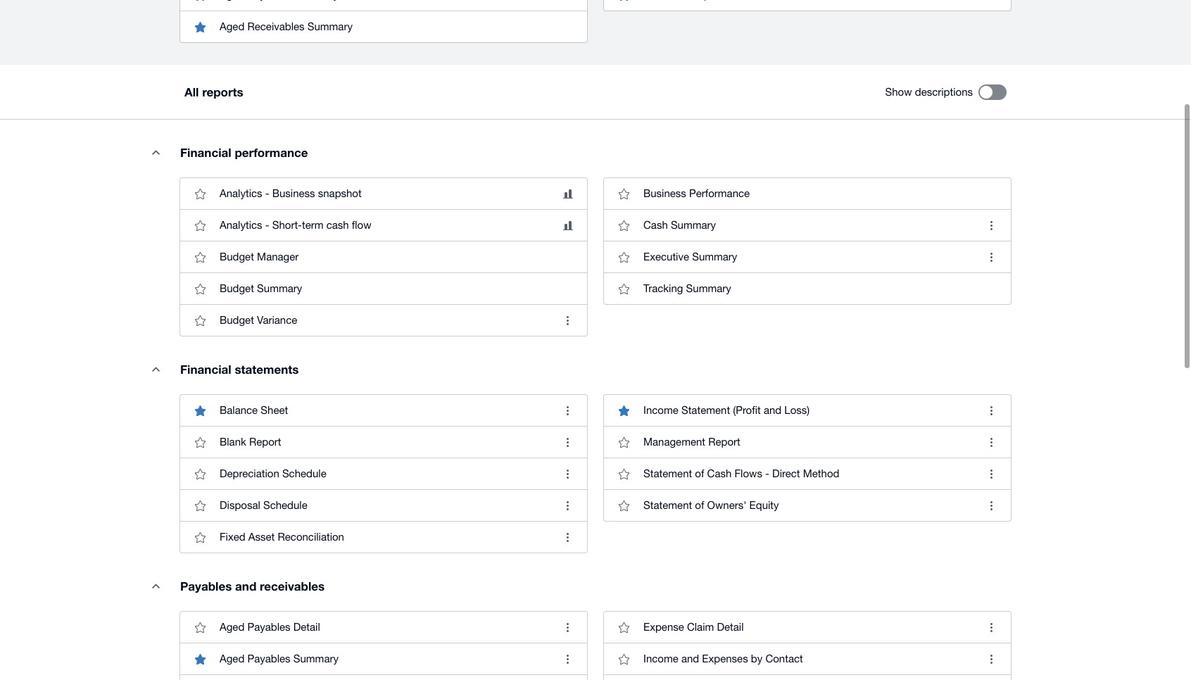 Task type: locate. For each thing, give the bounding box(es) containing it.
detail right the claim
[[717, 621, 744, 633]]

favorite image for business performance
[[610, 180, 638, 208]]

0 vertical spatial payables
[[180, 579, 232, 594]]

income down expense
[[644, 653, 679, 665]]

tracking
[[644, 283, 683, 294]]

aged left receivables
[[220, 20, 245, 32]]

0 horizontal spatial and
[[235, 579, 257, 594]]

tracking summary
[[644, 283, 731, 294]]

receivables
[[247, 20, 305, 32]]

more options image for fixed asset reconciliation
[[553, 523, 582, 551]]

financial
[[180, 145, 231, 160], [180, 362, 231, 377]]

budget
[[220, 251, 254, 263], [220, 283, 254, 294], [220, 314, 254, 326]]

1 vertical spatial income
[[644, 653, 679, 665]]

favorite image for aged payables detail
[[186, 613, 214, 642]]

1 detail from the left
[[293, 621, 320, 633]]

favorite image for statement of cash flows - direct method
[[610, 460, 638, 488]]

1 of from the top
[[695, 468, 704, 480]]

cash summary link
[[604, 209, 1011, 241]]

of down management report
[[695, 468, 704, 480]]

favorite image inside "budget summary" "link"
[[186, 275, 214, 303]]

more options image
[[977, 243, 1005, 271], [553, 306, 582, 335], [553, 397, 582, 425], [553, 428, 582, 456], [977, 428, 1005, 456], [553, 460, 582, 488], [977, 460, 1005, 488], [553, 523, 582, 551], [553, 613, 582, 642]]

descriptions
[[915, 86, 973, 98]]

1 vertical spatial budget
[[220, 283, 254, 294]]

more options image for budget variance
[[553, 306, 582, 335]]

0 vertical spatial and
[[764, 404, 782, 416]]

management
[[644, 436, 706, 448]]

aged receivables summary link
[[180, 11, 587, 42]]

remove favorite image inside balance sheet link
[[186, 397, 214, 425]]

aged down payables and receivables
[[220, 621, 245, 633]]

expenses
[[702, 653, 748, 665]]

snapshot
[[318, 187, 362, 199]]

favorite image inside business performance link
[[610, 180, 638, 208]]

summary for executive summary
[[692, 251, 737, 263]]

variance
[[257, 314, 297, 326]]

term
[[302, 219, 324, 231]]

1 vertical spatial expand report group image
[[142, 572, 170, 600]]

payables up aged payables summary
[[247, 621, 290, 633]]

cash left flows
[[707, 468, 732, 480]]

favorite image
[[186, 180, 214, 208], [610, 180, 638, 208], [610, 211, 638, 240], [186, 243, 214, 271], [610, 243, 638, 271], [186, 275, 214, 303], [186, 428, 214, 456], [610, 428, 638, 456], [610, 460, 638, 488], [610, 492, 638, 520], [186, 523, 214, 551], [186, 613, 214, 642], [610, 613, 638, 642], [610, 645, 638, 673]]

favorite image for cash summary
[[610, 211, 638, 240]]

more options image for statement of owners' equity
[[977, 492, 1005, 520]]

1 expand report group image from the top
[[142, 138, 170, 166]]

disposal
[[220, 499, 260, 511]]

more options image for balance sheet
[[553, 397, 582, 425]]

2 expand report group image from the top
[[142, 572, 170, 600]]

2 vertical spatial payables
[[247, 653, 290, 665]]

all reports
[[184, 85, 243, 99]]

executive
[[644, 251, 689, 263]]

more options image
[[977, 211, 1005, 240], [977, 397, 1005, 425], [553, 492, 582, 520], [977, 492, 1005, 520], [977, 613, 1005, 642], [553, 645, 582, 673], [977, 645, 1005, 673]]

2 report from the left
[[709, 436, 741, 448]]

business up cash summary
[[644, 187, 686, 199]]

1 vertical spatial of
[[695, 499, 704, 511]]

of left owners'
[[695, 499, 704, 511]]

2 analytics from the top
[[220, 219, 262, 231]]

more options image inside depreciation schedule link
[[553, 460, 582, 488]]

1 business from the left
[[272, 187, 315, 199]]

income for income and expenses by contact
[[644, 653, 679, 665]]

budget inside "link"
[[220, 283, 254, 294]]

0 vertical spatial income
[[644, 404, 679, 416]]

asset
[[248, 531, 275, 543]]

remove favorite image
[[186, 0, 214, 9], [610, 0, 638, 9], [186, 13, 214, 41]]

3 aged from the top
[[220, 653, 245, 665]]

more information about analytics - short-term cash flow image
[[563, 221, 573, 230]]

budget up budget variance in the top of the page
[[220, 283, 254, 294]]

favorite image inside the blank report link
[[186, 428, 214, 456]]

favorite image inside 'executive summary' link
[[610, 243, 638, 271]]

financial down all reports
[[180, 145, 231, 160]]

2 aged from the top
[[220, 621, 245, 633]]

report down income statement (profit and loss)
[[709, 436, 741, 448]]

loss)
[[785, 404, 810, 416]]

detail
[[293, 621, 320, 633], [717, 621, 744, 633]]

and
[[764, 404, 782, 416], [235, 579, 257, 594], [682, 653, 699, 665]]

schedule up fixed asset reconciliation
[[263, 499, 308, 511]]

show
[[885, 86, 912, 98]]

1 horizontal spatial cash
[[707, 468, 732, 480]]

statement of owners' equity
[[644, 499, 779, 511]]

favorite image for analytics - short-term cash flow
[[186, 211, 214, 240]]

aged for aged receivables summary
[[220, 20, 245, 32]]

of inside "link"
[[695, 468, 704, 480]]

1 vertical spatial and
[[235, 579, 257, 594]]

cash
[[644, 219, 668, 231], [707, 468, 732, 480]]

more options image for management report
[[977, 428, 1005, 456]]

statement down 'management'
[[644, 468, 692, 480]]

favorite image inside budget variance link
[[186, 306, 214, 335]]

1 horizontal spatial and
[[682, 653, 699, 665]]

and down expense claim detail
[[682, 653, 699, 665]]

2 vertical spatial aged
[[220, 653, 245, 665]]

-
[[265, 187, 269, 199], [265, 219, 269, 231], [765, 468, 770, 480]]

0 vertical spatial -
[[265, 187, 269, 199]]

more options image inside budget variance link
[[553, 306, 582, 335]]

expense claim detail
[[644, 621, 744, 633]]

detail up aged payables summary
[[293, 621, 320, 633]]

favorite image inside income and expenses by contact link
[[610, 645, 638, 673]]

summary
[[308, 20, 353, 32], [671, 219, 716, 231], [692, 251, 737, 263], [257, 283, 302, 294], [686, 283, 731, 294], [293, 653, 339, 665]]

1 income from the top
[[644, 404, 679, 416]]

favorite image inside tracking summary link
[[610, 275, 638, 303]]

payables
[[180, 579, 232, 594], [247, 621, 290, 633], [247, 653, 290, 665]]

favorite image inside management report link
[[610, 428, 638, 456]]

owners'
[[707, 499, 747, 511]]

statement inside "link"
[[644, 468, 692, 480]]

2 of from the top
[[695, 499, 704, 511]]

business up the analytics - short-term cash flow at the top left of the page
[[272, 187, 315, 199]]

1 vertical spatial schedule
[[263, 499, 308, 511]]

statement for owners'
[[644, 499, 692, 511]]

short-
[[272, 219, 302, 231]]

favorite image inside statement of cash flows - direct method "link"
[[610, 460, 638, 488]]

budget manager
[[220, 251, 299, 263]]

more options image for aged payables detail
[[553, 613, 582, 642]]

budget manager link
[[180, 241, 587, 273]]

of for cash
[[695, 468, 704, 480]]

3 budget from the top
[[220, 314, 254, 326]]

- left "short-"
[[265, 219, 269, 231]]

summary down executive summary
[[686, 283, 731, 294]]

budget up budget summary
[[220, 251, 254, 263]]

disposal schedule
[[220, 499, 308, 511]]

statement up management report
[[682, 404, 730, 416]]

1 vertical spatial payables
[[247, 621, 290, 633]]

1 vertical spatial analytics
[[220, 219, 262, 231]]

of
[[695, 468, 704, 480], [695, 499, 704, 511]]

summary up tracking summary
[[692, 251, 737, 263]]

favorite image inside depreciation schedule link
[[186, 460, 214, 488]]

payables down the aged payables detail
[[247, 653, 290, 665]]

1 aged from the top
[[220, 20, 245, 32]]

favorite image inside budget manager link
[[186, 243, 214, 271]]

statement left owners'
[[644, 499, 692, 511]]

0 vertical spatial schedule
[[282, 468, 327, 480]]

1 horizontal spatial detail
[[717, 621, 744, 633]]

statement of cash flows - direct method
[[644, 468, 840, 480]]

1 vertical spatial statement
[[644, 468, 692, 480]]

(profit
[[733, 404, 761, 416]]

direct
[[772, 468, 800, 480]]

- for short-
[[265, 219, 269, 231]]

more options image inside aged payables summary link
[[553, 645, 582, 673]]

summary right receivables
[[308, 20, 353, 32]]

and left loss)
[[764, 404, 782, 416]]

2 vertical spatial budget
[[220, 314, 254, 326]]

summary inside "link"
[[257, 283, 302, 294]]

0 horizontal spatial business
[[272, 187, 315, 199]]

more options image inside balance sheet link
[[553, 397, 582, 425]]

0 vertical spatial cash
[[644, 219, 668, 231]]

2 income from the top
[[644, 653, 679, 665]]

more options image for income and expenses by contact
[[977, 645, 1005, 673]]

contact
[[766, 653, 803, 665]]

report
[[249, 436, 281, 448], [709, 436, 741, 448]]

financial right expand report group image
[[180, 362, 231, 377]]

show descriptions
[[885, 86, 973, 98]]

reconciliation
[[278, 531, 344, 543]]

and left receivables
[[235, 579, 257, 594]]

2 detail from the left
[[717, 621, 744, 633]]

business
[[272, 187, 315, 199], [644, 187, 686, 199]]

2 financial from the top
[[180, 362, 231, 377]]

expand report group image
[[142, 138, 170, 166], [142, 572, 170, 600]]

more options image for cash summary
[[977, 211, 1005, 240]]

1 vertical spatial financial
[[180, 362, 231, 377]]

- for business
[[265, 187, 269, 199]]

budget summary
[[220, 283, 302, 294]]

1 budget from the top
[[220, 251, 254, 263]]

2 horizontal spatial and
[[764, 404, 782, 416]]

analytics
[[220, 187, 262, 199], [220, 219, 262, 231]]

cash summary
[[644, 219, 716, 231]]

cash inside "link"
[[707, 468, 732, 480]]

summary down manager
[[257, 283, 302, 294]]

2 vertical spatial and
[[682, 653, 699, 665]]

- down performance
[[265, 187, 269, 199]]

1 analytics from the top
[[220, 187, 262, 199]]

expand report group image for financial performance
[[142, 138, 170, 166]]

0 vertical spatial expand report group image
[[142, 138, 170, 166]]

summary down the aged payables detail
[[293, 653, 339, 665]]

more options image inside the expense claim detail link
[[977, 613, 1005, 642]]

0 vertical spatial analytics
[[220, 187, 262, 199]]

schedule up disposal schedule on the left bottom
[[282, 468, 327, 480]]

0 vertical spatial budget
[[220, 251, 254, 263]]

detail for expense claim detail
[[717, 621, 744, 633]]

payables down fixed
[[180, 579, 232, 594]]

1 vertical spatial aged
[[220, 621, 245, 633]]

analytics up the budget manager
[[220, 219, 262, 231]]

remove favorite image
[[186, 397, 214, 425], [610, 397, 638, 425], [186, 645, 214, 673]]

more options image inside income statement (profit and loss) link
[[977, 397, 1005, 425]]

analytics down "financial performance" on the left of page
[[220, 187, 262, 199]]

cash up executive
[[644, 219, 668, 231]]

favorite image for budget variance
[[186, 306, 214, 335]]

more options image for expense claim detail
[[977, 613, 1005, 642]]

more options image inside income and expenses by contact link
[[977, 645, 1005, 673]]

more options image inside cash summary link
[[977, 211, 1005, 240]]

0 vertical spatial of
[[695, 468, 704, 480]]

budget for budget manager
[[220, 251, 254, 263]]

2 budget from the top
[[220, 283, 254, 294]]

0 horizontal spatial cash
[[644, 219, 668, 231]]

1 report from the left
[[249, 436, 281, 448]]

business performance
[[644, 187, 750, 199]]

equity
[[750, 499, 779, 511]]

2 vertical spatial -
[[765, 468, 770, 480]]

0 vertical spatial aged
[[220, 20, 245, 32]]

schedule
[[282, 468, 327, 480], [263, 499, 308, 511]]

favorite image inside aged payables detail link
[[186, 613, 214, 642]]

favorite image
[[186, 211, 214, 240], [610, 275, 638, 303], [186, 306, 214, 335], [186, 460, 214, 488], [186, 492, 214, 520]]

more options image for disposal schedule
[[553, 492, 582, 520]]

report right blank
[[249, 436, 281, 448]]

balance sheet link
[[180, 395, 587, 426]]

favorite image inside statement of owners' equity link
[[610, 492, 638, 520]]

1 financial from the top
[[180, 145, 231, 160]]

favorite image inside the expense claim detail link
[[610, 613, 638, 642]]

remove favorite image for income statement (profit and loss)
[[610, 397, 638, 425]]

summary for cash summary
[[671, 219, 716, 231]]

analytics - business snapshot
[[220, 187, 362, 199]]

income up 'management'
[[644, 404, 679, 416]]

1 vertical spatial cash
[[707, 468, 732, 480]]

summary up executive summary
[[671, 219, 716, 231]]

balance sheet
[[220, 404, 288, 416]]

budget for budget summary
[[220, 283, 254, 294]]

and for income and expenses by contact
[[682, 653, 699, 665]]

- inside "link"
[[765, 468, 770, 480]]

- right flows
[[765, 468, 770, 480]]

fixed asset reconciliation link
[[180, 521, 587, 553]]

2 vertical spatial statement
[[644, 499, 692, 511]]

1 vertical spatial -
[[265, 219, 269, 231]]

income
[[644, 404, 679, 416], [644, 653, 679, 665]]

expand report group image
[[142, 355, 170, 383]]

0 vertical spatial financial
[[180, 145, 231, 160]]

more options image for income statement (profit and loss)
[[977, 397, 1005, 425]]

financial performance
[[180, 145, 308, 160]]

budget down budget summary
[[220, 314, 254, 326]]

1 horizontal spatial report
[[709, 436, 741, 448]]

budget variance link
[[180, 304, 587, 336]]

more options image inside disposal schedule link
[[553, 492, 582, 520]]

favorite image inside cash summary link
[[610, 211, 638, 240]]

detail for aged payables detail
[[293, 621, 320, 633]]

favorite image inside fixed asset reconciliation link
[[186, 523, 214, 551]]

0 horizontal spatial report
[[249, 436, 281, 448]]

0 horizontal spatial detail
[[293, 621, 320, 633]]

budget summary link
[[180, 273, 587, 304]]

remove favorite image for aged payables summary
[[186, 645, 214, 673]]

method
[[803, 468, 840, 480]]

depreciation
[[220, 468, 279, 480]]

aged down the aged payables detail
[[220, 653, 245, 665]]

statement
[[682, 404, 730, 416], [644, 468, 692, 480], [644, 499, 692, 511]]

more options image inside statement of owners' equity link
[[977, 492, 1005, 520]]

payables for aged payables detail
[[247, 621, 290, 633]]

1 horizontal spatial business
[[644, 187, 686, 199]]



Task type: describe. For each thing, give the bounding box(es) containing it.
analytics for analytics - short-term cash flow
[[220, 219, 262, 231]]

performance
[[235, 145, 308, 160]]

management report
[[644, 436, 741, 448]]

aged payables detail link
[[180, 612, 587, 643]]

more options image for depreciation schedule
[[553, 460, 582, 488]]

aged for aged payables summary
[[220, 653, 245, 665]]

of for owners'
[[695, 499, 704, 511]]

statement of cash flows - direct method link
[[604, 458, 1011, 490]]

more options image for blank report
[[553, 428, 582, 456]]

report for blank report
[[249, 436, 281, 448]]

balance
[[220, 404, 258, 416]]

statements
[[235, 362, 299, 377]]

all
[[184, 85, 199, 99]]

cash
[[326, 219, 349, 231]]

favorite image for blank report
[[186, 428, 214, 456]]

more options image for aged payables summary
[[553, 645, 582, 673]]

schedule for disposal schedule
[[263, 499, 308, 511]]

aged payables summary
[[220, 653, 339, 665]]

fixed
[[220, 531, 246, 543]]

claim
[[687, 621, 714, 633]]

performance
[[689, 187, 750, 199]]

management report link
[[604, 426, 1011, 458]]

financial for financial performance
[[180, 145, 231, 160]]

tracking summary link
[[604, 273, 1011, 304]]

statement of owners' equity link
[[604, 490, 1011, 521]]

executive summary link
[[604, 241, 1011, 273]]

analytics for analytics - business snapshot
[[220, 187, 262, 199]]

by
[[751, 653, 763, 665]]

income statement (profit and loss)
[[644, 404, 810, 416]]

budget for budget variance
[[220, 314, 254, 326]]

more options image for executive summary
[[977, 243, 1005, 271]]

favorite image for expense claim detail
[[610, 613, 638, 642]]

financial for financial statements
[[180, 362, 231, 377]]

more information about analytics - business snapshot image
[[563, 189, 573, 198]]

payables and receivables
[[180, 579, 325, 594]]

depreciation schedule
[[220, 468, 327, 480]]

2 business from the left
[[644, 187, 686, 199]]

remove favorite image for balance sheet
[[186, 397, 214, 425]]

flow
[[352, 219, 371, 231]]

blank
[[220, 436, 246, 448]]

business performance link
[[604, 178, 1011, 209]]

income for income statement (profit and loss)
[[644, 404, 679, 416]]

receivables
[[260, 579, 325, 594]]

aged payables detail
[[220, 621, 320, 633]]

favorite image for fixed asset reconciliation
[[186, 523, 214, 551]]

manager
[[257, 251, 299, 263]]

statement for cash
[[644, 468, 692, 480]]

favorite image for budget manager
[[186, 243, 214, 271]]

budget variance
[[220, 314, 297, 326]]

favorite image for management report
[[610, 428, 638, 456]]

favorite image for analytics - business snapshot
[[186, 180, 214, 208]]

financial statements
[[180, 362, 299, 377]]

expense
[[644, 621, 684, 633]]

summary for budget summary
[[257, 283, 302, 294]]

favorite image for statement of owners' equity
[[610, 492, 638, 520]]

analytics - short-term cash flow
[[220, 219, 371, 231]]

favorite image for depreciation schedule
[[186, 460, 214, 488]]

payables for aged payables summary
[[247, 653, 290, 665]]

flows
[[735, 468, 763, 480]]

income and expenses by contact link
[[604, 643, 1011, 675]]

executive summary
[[644, 251, 737, 263]]

income and expenses by contact
[[644, 653, 803, 665]]

favorite image for budget summary
[[186, 275, 214, 303]]

blank report link
[[180, 426, 587, 458]]

aged payables summary link
[[180, 643, 587, 675]]

remove favorite image inside aged receivables summary link
[[186, 13, 214, 41]]

sheet
[[261, 404, 288, 416]]

favorite image for disposal schedule
[[186, 492, 214, 520]]

blank report
[[220, 436, 281, 448]]

income statement (profit and loss) link
[[604, 395, 1011, 426]]

aged receivables summary
[[220, 20, 353, 32]]

schedule for depreciation schedule
[[282, 468, 327, 480]]

expense claim detail link
[[604, 612, 1011, 643]]

more options image for statement of cash flows - direct method
[[977, 460, 1005, 488]]

summary for tracking summary
[[686, 283, 731, 294]]

reports
[[202, 85, 243, 99]]

fixed asset reconciliation
[[220, 531, 344, 543]]

expand report group image for payables and receivables
[[142, 572, 170, 600]]

favorite image for executive summary
[[610, 243, 638, 271]]

favorite image for income and expenses by contact
[[610, 645, 638, 673]]

and for payables and receivables
[[235, 579, 257, 594]]

favorite image for tracking summary
[[610, 275, 638, 303]]

aged for aged payables detail
[[220, 621, 245, 633]]

0 vertical spatial statement
[[682, 404, 730, 416]]

depreciation schedule link
[[180, 458, 587, 490]]

report for management report
[[709, 436, 741, 448]]

disposal schedule link
[[180, 490, 587, 521]]



Task type: vqa. For each thing, say whether or not it's contained in the screenshot.
the leftmost Group
no



